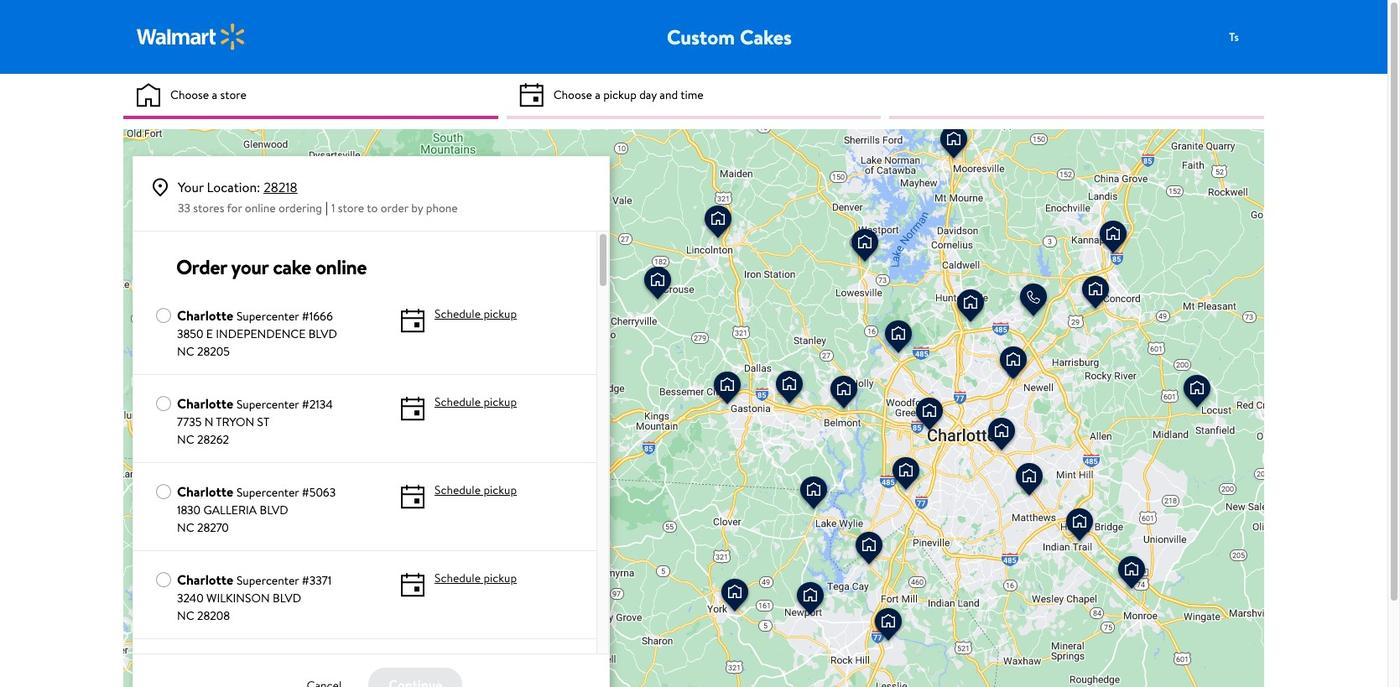 Task type: vqa. For each thing, say whether or not it's contained in the screenshot.
Schedule for Charlotte Supercenter # 1666 3850 E INDEPENDENCE BLVD NC 28205
yes



Task type: describe. For each thing, give the bounding box(es) containing it.
independence
[[216, 326, 306, 342]]

tega cay supercenter image
[[852, 530, 886, 570]]

blvd inside charlotte supercenter # 1666 3850 e independence blvd nc 28205
[[308, 326, 337, 342]]

7735
[[177, 414, 202, 431]]

schedule for charlotte supercenter # 1666 3850 e independence blvd nc 28205
[[435, 306, 481, 322]]

choose a store
[[170, 86, 247, 103]]

shelby supercenter image
[[525, 358, 559, 398]]

store inside "your location: 28218 33 stores for online ordering | 1 store to order by phone"
[[338, 200, 364, 216]]

28205
[[197, 343, 230, 360]]

supercenter for charlotte supercenter # 5063 1830 galleria blvd nc 28270
[[237, 484, 299, 501]]

n
[[204, 414, 213, 431]]

supercenter for charlotte supercenter # 3371 3240 wilkinson blvd nc 28208
[[237, 572, 299, 589]]

monroe supercenter image
[[1115, 555, 1149, 594]]

locust supercenter image
[[1181, 373, 1214, 413]]

denver supercenter image
[[848, 227, 882, 267]]

ts
[[1229, 28, 1239, 45]]

schedule for charlotte supercenter # 5063 1830 galleria blvd nc 28270
[[435, 482, 481, 499]]

charlotte for charlotte supercenter # 3371 3240 wilkinson blvd nc 28208
[[177, 571, 233, 589]]

charlotte supercenter # 1666 3850 e independence blvd nc 28205
[[177, 306, 337, 360]]

charlotte for charlotte supercenter # 1666 3850 e independence blvd nc 28205
[[177, 306, 233, 325]]

1
[[331, 200, 335, 216]]

and
[[660, 86, 678, 103]]

0 horizontal spatial charlotte supercenter image
[[882, 319, 915, 358]]

belmont supercenter image
[[827, 374, 861, 414]]

pin nav image
[[150, 177, 170, 198]]

mooresville supercenter image
[[937, 124, 971, 164]]

nc inside charlotte supercenter # 2134 7735 n tryon st nc 28262
[[177, 431, 194, 448]]

2 charlotte option group from the top
[[133, 375, 597, 463]]

0 horizontal spatial store
[[220, 86, 247, 103]]

for
[[227, 200, 242, 216]]

28270
[[197, 520, 229, 536]]

# for charlotte supercenter # 5063 1830 galleria blvd nc 28270
[[302, 484, 309, 501]]

time
[[681, 86, 704, 103]]

lake wylie supercenter image
[[797, 475, 831, 514]]

gastonia supercenter image
[[711, 370, 744, 409]]

ordering
[[279, 200, 322, 216]]

3240
[[177, 590, 204, 607]]

order
[[381, 200, 409, 216]]

location:
[[207, 178, 260, 196]]

huntersville supercenter image
[[954, 288, 988, 327]]

back to walmart.com image
[[137, 23, 246, 50]]

supercenter for charlotte supercenter # 1666 3850 e independence blvd nc 28205
[[237, 308, 299, 325]]

map region
[[92, 45, 1381, 687]]

schedule pickup for charlotte supercenter # 1666 3850 e independence blvd nc 28205
[[435, 306, 517, 322]]

pickup for charlotte supercenter # 2134 7735 n tryon st nc 28262
[[484, 394, 517, 410]]

choose for choose a pickup day and time
[[554, 86, 592, 103]]

st
[[257, 414, 270, 431]]

to
[[367, 200, 378, 216]]

1 horizontal spatial charlotte supercenter image
[[997, 345, 1030, 384]]

your
[[178, 178, 204, 196]]

schedule pickup for charlotte supercenter # 2134 7735 n tryon st nc 28262
[[435, 394, 517, 410]]

custom
[[667, 23, 735, 51]]

33
[[178, 200, 190, 216]]

schedule pickup for charlotte supercenter # 3371 3240 wilkinson blvd nc 28208
[[435, 570, 517, 587]]

charlotte for charlotte supercenter # 2134 7735 n tryon st nc 28262
[[177, 394, 233, 413]]

day
[[639, 86, 657, 103]]

schedule pickup link for charlotte supercenter # 5063 1830 galleria blvd nc 28270
[[435, 482, 517, 499]]

gastonia supercenter image
[[773, 369, 806, 409]]

blvd for charlotte supercenter # 3371 3240 wilkinson blvd nc 28208
[[273, 590, 301, 607]]

york supercenter image
[[718, 577, 752, 617]]

cakes
[[740, 23, 792, 51]]

3 charlotte option group from the top
[[133, 463, 597, 551]]

your
[[231, 253, 268, 281]]

charlotte supercenter # 3371 3240 wilkinson blvd nc 28208
[[177, 571, 332, 624]]

your location: 28218 33 stores for online ordering | 1 store to order by phone
[[178, 178, 458, 216]]

28208
[[197, 608, 230, 624]]

1 vertical spatial online
[[315, 253, 367, 281]]

charlotte supercenter # 2134 7735 n tryon st nc 28262
[[177, 394, 333, 448]]

order
[[176, 253, 227, 281]]

# for charlotte supercenter # 2134 7735 n tryon st nc 28262
[[302, 396, 309, 413]]

a for store
[[212, 86, 217, 103]]

wilkinson
[[206, 590, 270, 607]]

4 charlotte option group from the top
[[133, 551, 597, 639]]

schedule for charlotte supercenter # 2134 7735 n tryon st nc 28262
[[435, 394, 481, 410]]

e
[[206, 326, 213, 342]]

2134
[[309, 396, 333, 413]]

charlotte for charlotte supercenter # 5063 1830 galleria blvd nc 28270
[[177, 483, 233, 501]]

concord supercenter image
[[1079, 274, 1113, 314]]



Task type: locate. For each thing, give the bounding box(es) containing it.
4 schedule pickup link from the top
[[435, 570, 517, 587]]

blvd down 1666
[[308, 326, 337, 342]]

online right the cake
[[315, 253, 367, 281]]

28218 button
[[264, 177, 297, 197]]

charlotte supercenter # 5063 1830 galleria blvd nc 28270
[[177, 483, 336, 536]]

nc down 3240
[[177, 608, 194, 624]]

1830
[[177, 502, 201, 519]]

1 horizontal spatial online
[[315, 253, 367, 281]]

3 schedule pickup link from the top
[[435, 482, 517, 499]]

nc down 7735
[[177, 431, 194, 448]]

by
[[411, 200, 423, 216]]

# inside charlotte supercenter # 5063 1830 galleria blvd nc 28270
[[302, 484, 309, 501]]

supercenter up wilkinson
[[237, 572, 299, 589]]

0 horizontal spatial choose
[[170, 86, 209, 103]]

supercenter inside charlotte supercenter # 5063 1830 galleria blvd nc 28270
[[237, 484, 299, 501]]

4 charlotte from the top
[[177, 571, 233, 589]]

blvd inside "charlotte supercenter # 3371 3240 wilkinson blvd nc 28208"
[[273, 590, 301, 607]]

0 horizontal spatial online
[[245, 200, 276, 216]]

2 vertical spatial blvd
[[273, 590, 301, 607]]

0 vertical spatial blvd
[[308, 326, 337, 342]]

schedule pickup link for charlotte supercenter # 2134 7735 n tryon st nc 28262
[[435, 394, 517, 411]]

28218
[[264, 178, 297, 196]]

2 # from the top
[[302, 396, 309, 413]]

radio image for charlotte supercenter # 2134 7735 n tryon st nc 28262
[[154, 394, 173, 413]]

1 horizontal spatial a
[[595, 86, 601, 103]]

supercenter
[[237, 308, 299, 325], [237, 396, 299, 413], [237, 484, 299, 501], [237, 572, 299, 589]]

tryon
[[216, 414, 254, 431]]

2 schedule from the top
[[435, 394, 481, 410]]

choose for choose a store
[[170, 86, 209, 103]]

charlotte inside charlotte supercenter # 2134 7735 n tryon st nc 28262
[[177, 394, 233, 413]]

3 charlotte from the top
[[177, 483, 233, 501]]

pickup
[[603, 86, 637, 103], [484, 306, 517, 322], [484, 394, 517, 410], [484, 482, 517, 499], [484, 570, 517, 587]]

phone
[[426, 200, 458, 216]]

schedule pickup link
[[435, 306, 517, 323], [435, 394, 517, 411], [435, 482, 517, 499], [435, 570, 517, 587]]

nc inside "charlotte supercenter # 3371 3240 wilkinson blvd nc 28208"
[[177, 608, 194, 624]]

1666
[[309, 308, 333, 325]]

2 charlotte from the top
[[177, 394, 233, 413]]

charlotte option group
[[133, 287, 597, 375], [133, 375, 597, 463], [133, 463, 597, 551], [133, 551, 597, 639]]

nc inside charlotte supercenter # 1666 3850 e independence blvd nc 28205
[[177, 343, 194, 360]]

rock hill supercenter image
[[872, 607, 905, 646]]

1 schedule pickup from the top
[[435, 306, 517, 322]]

a down back to walmart.com image
[[212, 86, 217, 103]]

2 schedule pickup from the top
[[435, 394, 517, 410]]

schedule pickup for charlotte supercenter # 5063 1830 galleria blvd nc 28270
[[435, 482, 517, 499]]

0 vertical spatial store
[[220, 86, 247, 103]]

3 radio image from the top
[[154, 483, 173, 501]]

supercenter up galleria
[[237, 484, 299, 501]]

choose down back to walmart.com image
[[170, 86, 209, 103]]

supercenter up "st"
[[237, 396, 299, 413]]

schedule pickup link for charlotte supercenter # 3371 3240 wilkinson blvd nc 28208
[[435, 570, 517, 587]]

charlotte up 3240
[[177, 571, 233, 589]]

a for pickup
[[595, 86, 601, 103]]

3371
[[309, 572, 332, 589]]

supercenter inside "charlotte supercenter # 3371 3240 wilkinson blvd nc 28208"
[[237, 572, 299, 589]]

1 radio image from the top
[[154, 306, 173, 325]]

2 supercenter from the top
[[237, 396, 299, 413]]

3 supercenter from the top
[[237, 484, 299, 501]]

1 a from the left
[[212, 86, 217, 103]]

charlotte up 1830
[[177, 483, 233, 501]]

1 horizontal spatial choose
[[554, 86, 592, 103]]

blvd right wilkinson
[[273, 590, 301, 607]]

charlotte inside charlotte supercenter # 1666 3850 e independence blvd nc 28205
[[177, 306, 233, 325]]

1 horizontal spatial store
[[338, 200, 364, 216]]

concord supercenter image
[[1017, 282, 1051, 321]]

stores
[[193, 200, 224, 216]]

schedule for charlotte supercenter # 3371 3240 wilkinson blvd nc 28208
[[435, 570, 481, 587]]

rock hill supercenter image
[[794, 581, 827, 620]]

cake
[[273, 253, 311, 281]]

lincolnton supercenter image
[[701, 204, 735, 243]]

custom cakes
[[667, 23, 792, 51]]

blvd
[[308, 326, 337, 342], [260, 502, 288, 519], [273, 590, 301, 607]]

3 schedule from the top
[[435, 482, 481, 499]]

cherryville supercenter image
[[641, 265, 675, 305]]

schedule
[[435, 306, 481, 322], [435, 394, 481, 410], [435, 482, 481, 499], [435, 570, 481, 587]]

charlotte supercenter image down concord supercenter icon
[[997, 345, 1030, 384]]

schedule pickup link for charlotte supercenter # 1666 3850 e independence blvd nc 28205
[[435, 306, 517, 323]]

blvd right galleria
[[260, 502, 288, 519]]

choose a pickup day and time
[[554, 86, 704, 103]]

1 schedule from the top
[[435, 306, 481, 322]]

charlotte supercenter image
[[913, 396, 946, 435], [985, 416, 1019, 456], [889, 456, 923, 495], [1013, 461, 1046, 501]]

radio image for charlotte supercenter # 3371 3240 wilkinson blvd nc 28208
[[154, 571, 173, 589]]

store down back to walmart.com image
[[220, 86, 247, 103]]

# for charlotte supercenter # 1666 3850 e independence blvd nc 28205
[[302, 308, 309, 325]]

online right for on the left top
[[245, 200, 276, 216]]

# for charlotte supercenter # 3371 3240 wilkinson blvd nc 28208
[[302, 572, 309, 589]]

charlotte supercenter image
[[882, 319, 915, 358], [997, 345, 1030, 384]]

28262
[[197, 431, 229, 448]]

charlotte
[[177, 306, 233, 325], [177, 394, 233, 413], [177, 483, 233, 501], [177, 571, 233, 589]]

pickup for charlotte supercenter # 5063 1830 galleria blvd nc 28270
[[484, 482, 517, 499]]

blvd for charlotte supercenter # 5063 1830 galleria blvd nc 28270
[[260, 502, 288, 519]]

nc down 1830
[[177, 520, 194, 536]]

2 nc from the top
[[177, 431, 194, 448]]

4 schedule pickup from the top
[[435, 570, 517, 587]]

pickup for charlotte supercenter # 1666 3850 e independence blvd nc 28205
[[484, 306, 517, 322]]

a
[[212, 86, 217, 103], [595, 86, 601, 103]]

4 radio image from the top
[[154, 571, 173, 589]]

blvd inside charlotte supercenter # 5063 1830 galleria blvd nc 28270
[[260, 502, 288, 519]]

choose
[[170, 86, 209, 103], [554, 86, 592, 103]]

1 charlotte from the top
[[177, 306, 233, 325]]

2 schedule pickup link from the top
[[435, 394, 517, 411]]

5063
[[309, 484, 336, 501]]

3 schedule pickup from the top
[[435, 482, 517, 499]]

4 # from the top
[[302, 572, 309, 589]]

store right 1
[[338, 200, 364, 216]]

1 schedule pickup link from the top
[[435, 306, 517, 323]]

4 schedule from the top
[[435, 570, 481, 587]]

galleria
[[203, 502, 257, 519]]

1 supercenter from the top
[[237, 308, 299, 325]]

2 radio image from the top
[[154, 394, 173, 413]]

charlotte up n
[[177, 394, 233, 413]]

1 vertical spatial blvd
[[260, 502, 288, 519]]

a left day
[[595, 86, 601, 103]]

4 supercenter from the top
[[237, 572, 299, 589]]

2 choose from the left
[[554, 86, 592, 103]]

indian trail supercenter image
[[1063, 507, 1097, 546]]

0 vertical spatial online
[[245, 200, 276, 216]]

kannapolis supercenter image
[[1097, 219, 1130, 258]]

charlotte inside "charlotte supercenter # 3371 3240 wilkinson blvd nc 28208"
[[177, 571, 233, 589]]

# inside "charlotte supercenter # 3371 3240 wilkinson blvd nc 28208"
[[302, 572, 309, 589]]

online
[[245, 200, 276, 216], [315, 253, 367, 281]]

3 nc from the top
[[177, 520, 194, 536]]

supercenter for charlotte supercenter # 2134 7735 n tryon st nc 28262
[[237, 396, 299, 413]]

charlotte inside charlotte supercenter # 5063 1830 galleria blvd nc 28270
[[177, 483, 233, 501]]

1 nc from the top
[[177, 343, 194, 360]]

online inside "your location: 28218 33 stores for online ordering | 1 store to order by phone"
[[245, 200, 276, 216]]

choose left day
[[554, 86, 592, 103]]

2 a from the left
[[595, 86, 601, 103]]

order your cake online
[[176, 253, 367, 281]]

radio image for charlotte supercenter # 1666 3850 e independence blvd nc 28205
[[154, 306, 173, 325]]

4 nc from the top
[[177, 608, 194, 624]]

nc inside charlotte supercenter # 5063 1830 galleria blvd nc 28270
[[177, 520, 194, 536]]

radio image for charlotte supercenter # 5063 1830 galleria blvd nc 28270
[[154, 483, 173, 501]]

store
[[220, 86, 247, 103], [338, 200, 364, 216]]

pickup for charlotte supercenter # 3371 3240 wilkinson blvd nc 28208
[[484, 570, 517, 587]]

schedule pickup
[[435, 306, 517, 322], [435, 394, 517, 410], [435, 482, 517, 499], [435, 570, 517, 587]]

3850
[[177, 326, 203, 342]]

option group
[[133, 639, 597, 687]]

nc
[[177, 343, 194, 360], [177, 431, 194, 448], [177, 520, 194, 536], [177, 608, 194, 624]]

0 horizontal spatial a
[[212, 86, 217, 103]]

supercenter inside charlotte supercenter # 2134 7735 n tryon st nc 28262
[[237, 396, 299, 413]]

# inside charlotte supercenter # 2134 7735 n tryon st nc 28262
[[302, 396, 309, 413]]

# inside charlotte supercenter # 1666 3850 e independence blvd nc 28205
[[302, 308, 309, 325]]

supercenter up independence
[[237, 308, 299, 325]]

radio image
[[154, 306, 173, 325], [154, 394, 173, 413], [154, 483, 173, 501], [154, 571, 173, 589]]

3 # from the top
[[302, 484, 309, 501]]

nc down 3850
[[177, 343, 194, 360]]

1 charlotte option group from the top
[[133, 287, 597, 375]]

1 choose from the left
[[170, 86, 209, 103]]

charlotte supercenter image left huntersville supercenter icon
[[882, 319, 915, 358]]

|
[[325, 198, 328, 216]]

1 # from the top
[[302, 308, 309, 325]]

#
[[302, 308, 309, 325], [302, 396, 309, 413], [302, 484, 309, 501], [302, 572, 309, 589]]

supercenter inside charlotte supercenter # 1666 3850 e independence blvd nc 28205
[[237, 308, 299, 325]]

1 vertical spatial store
[[338, 200, 364, 216]]

charlotte up e
[[177, 306, 233, 325]]

ts button
[[1217, 20, 1285, 54]]



